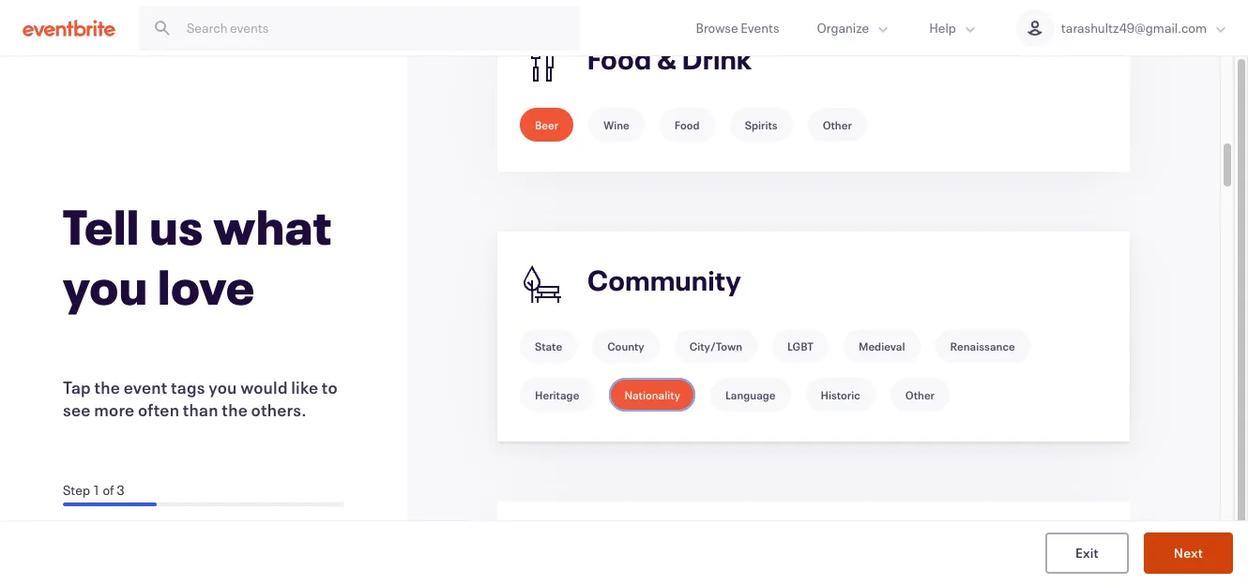 Task type: describe. For each thing, give the bounding box(es) containing it.
of
[[103, 481, 114, 499]]

community
[[588, 262, 742, 299]]

step 1 of 3
[[63, 481, 125, 499]]

next
[[1175, 544, 1204, 562]]

event
[[124, 376, 168, 399]]

exit button
[[1046, 533, 1130, 575]]

drink
[[683, 41, 753, 77]]

you inside tap the event tags you would like to see more often than the others.
[[209, 376, 237, 399]]

0 horizontal spatial the
[[94, 376, 120, 399]]

like
[[291, 376, 319, 399]]

tap
[[63, 376, 91, 399]]

would
[[241, 376, 288, 399]]

county
[[608, 339, 645, 354]]

others.
[[251, 399, 307, 421]]

nationality button
[[610, 378, 696, 412]]

food for food
[[675, 117, 700, 132]]

wine
[[604, 117, 630, 132]]

tell
[[63, 194, 140, 258]]

progressbar progress bar
[[63, 503, 345, 507]]

tags
[[171, 376, 205, 399]]

than
[[183, 399, 219, 421]]

to
[[322, 376, 338, 399]]

3
[[117, 481, 125, 499]]

often
[[138, 399, 180, 421]]

browse events
[[696, 19, 780, 37]]

help
[[930, 19, 957, 37]]

help link
[[911, 0, 998, 55]]

more
[[94, 399, 135, 421]]

progressbar image
[[63, 503, 157, 507]]

nationality
[[625, 388, 681, 403]]



Task type: vqa. For each thing, say whether or not it's contained in the screenshot.
The 'By Margaret Crable' link
no



Task type: locate. For each thing, give the bounding box(es) containing it.
tap the event tags you would like to see more often than the others.
[[63, 376, 338, 421]]

renaissance button
[[936, 330, 1031, 363]]

food
[[588, 41, 652, 77], [675, 117, 700, 132]]

medieval button
[[844, 330, 921, 363]]

exit
[[1076, 544, 1099, 562]]

food & drink
[[588, 41, 753, 77]]

0 horizontal spatial other button
[[808, 108, 868, 142]]

organize link
[[799, 0, 911, 55]]

the right the than
[[222, 399, 248, 421]]

other button right spirits
[[808, 108, 868, 142]]

the
[[94, 376, 120, 399], [222, 399, 248, 421]]

language
[[726, 388, 776, 403]]

1 horizontal spatial you
[[209, 376, 237, 399]]

state
[[535, 339, 563, 354]]

0 horizontal spatial food
[[588, 41, 652, 77]]

spirits button
[[730, 108, 793, 142]]

food left &
[[588, 41, 652, 77]]

1 vertical spatial other button
[[891, 378, 950, 412]]

0 horizontal spatial you
[[63, 254, 148, 318]]

1 vertical spatial you
[[209, 376, 237, 399]]

organize
[[817, 19, 870, 37]]

city/town button
[[675, 330, 758, 363]]

lgbt button
[[773, 330, 829, 363]]

love
[[158, 254, 255, 318]]

food inside "button"
[[675, 117, 700, 132]]

beer button
[[520, 108, 574, 142]]

other
[[823, 117, 853, 132], [906, 388, 935, 403]]

other button
[[808, 108, 868, 142], [891, 378, 950, 412]]

0 horizontal spatial other
[[823, 117, 853, 132]]

0 vertical spatial other button
[[808, 108, 868, 142]]

county button
[[593, 330, 660, 363]]

what
[[214, 194, 332, 258]]

tell us what you love
[[63, 194, 332, 318]]

heritage
[[535, 388, 580, 403]]

other button down medieval button
[[891, 378, 950, 412]]

eventbrite image
[[23, 18, 116, 37]]

you
[[63, 254, 148, 318], [209, 376, 237, 399]]

other down medieval button
[[906, 388, 935, 403]]

the right "tap"
[[94, 376, 120, 399]]

beer
[[535, 117, 559, 132]]

1 horizontal spatial other
[[906, 388, 935, 403]]

medieval
[[859, 339, 906, 354]]

1 horizontal spatial food
[[675, 117, 700, 132]]

1
[[92, 481, 100, 499]]

&
[[658, 41, 677, 77]]

historic
[[821, 388, 861, 403]]

0 vertical spatial other
[[823, 117, 853, 132]]

1 horizontal spatial the
[[222, 399, 248, 421]]

other right spirits
[[823, 117, 853, 132]]

city/town
[[690, 339, 743, 354]]

state button
[[520, 330, 578, 363]]

heritage button
[[520, 378, 595, 412]]

food for food & drink
[[588, 41, 652, 77]]

tarashultz49@gmail.com link
[[998, 0, 1249, 55]]

1 vertical spatial other
[[906, 388, 935, 403]]

1 vertical spatial food
[[675, 117, 700, 132]]

events
[[741, 19, 780, 37]]

food button
[[660, 108, 715, 142]]

historic button
[[806, 378, 876, 412]]

next button
[[1145, 533, 1234, 575]]

lgbt
[[788, 339, 814, 354]]

you inside tell us what you love
[[63, 254, 148, 318]]

0 vertical spatial you
[[63, 254, 148, 318]]

tarashultz49@gmail.com
[[1062, 19, 1208, 37]]

us
[[150, 194, 204, 258]]

browse
[[696, 19, 739, 37]]

step
[[63, 481, 90, 499]]

0 vertical spatial food
[[588, 41, 652, 77]]

you right the tags
[[209, 376, 237, 399]]

browse events link
[[678, 0, 799, 55]]

1 horizontal spatial other button
[[891, 378, 950, 412]]

you left us
[[63, 254, 148, 318]]

see
[[63, 399, 91, 421]]

food down food & drink
[[675, 117, 700, 132]]

renaissance
[[951, 339, 1016, 354]]

spirits
[[745, 117, 778, 132]]

language button
[[711, 378, 791, 412]]

wine button
[[589, 108, 645, 142]]



